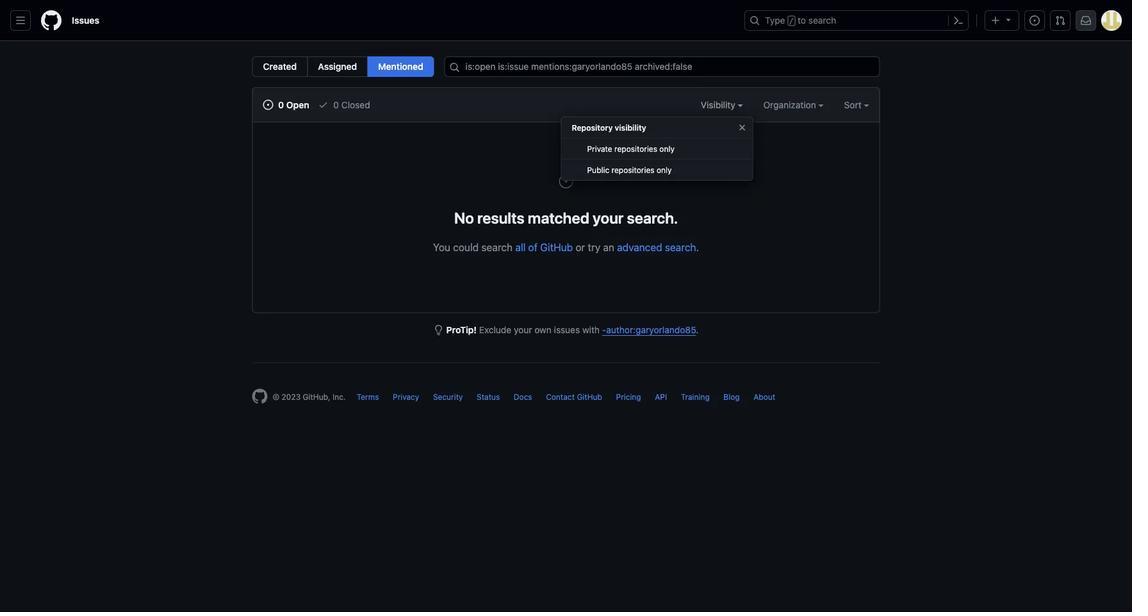 Task type: vqa. For each thing, say whether or not it's contained in the screenshot.
the top A
no



Task type: describe. For each thing, give the bounding box(es) containing it.
0 vertical spatial issue opened image
[[1030, 15, 1040, 26]]

terms
[[357, 393, 379, 402]]

github,
[[303, 393, 330, 402]]

protip!
[[446, 325, 477, 335]]

an
[[603, 241, 615, 253]]

created
[[263, 61, 297, 72]]

docs
[[514, 393, 532, 402]]

footer containing © 2023 github, inc.
[[242, 362, 891, 436]]

private repositories only link
[[562, 138, 753, 160]]

search image
[[450, 62, 460, 72]]

sort
[[844, 99, 862, 110]]

contact github link
[[546, 393, 602, 402]]

matched
[[528, 209, 590, 227]]

homepage image
[[252, 389, 268, 404]]

privacy link
[[393, 393, 419, 402]]

only for private repositories only
[[660, 144, 675, 153]]

closed
[[342, 99, 370, 110]]

created link
[[252, 56, 308, 77]]

blog
[[724, 393, 740, 402]]

status
[[477, 393, 500, 402]]

Issues search field
[[445, 56, 880, 77]]

could
[[453, 241, 479, 253]]

light bulb image
[[434, 325, 444, 335]]

or
[[576, 241, 585, 253]]

1 . from the top
[[696, 241, 699, 253]]

only for public repositories only
[[657, 165, 672, 174]]

privacy
[[393, 393, 419, 402]]

0 horizontal spatial search
[[482, 241, 513, 253]]

exclude
[[479, 325, 512, 335]]

© 2023 github, inc.
[[273, 393, 346, 402]]

Search all issues text field
[[445, 56, 880, 77]]

public
[[587, 165, 610, 174]]

api
[[655, 393, 667, 402]]

about
[[754, 393, 776, 402]]

search.
[[627, 209, 678, 227]]

command palette image
[[954, 15, 964, 26]]

github inside footer
[[577, 393, 602, 402]]

training
[[681, 393, 710, 402]]

open
[[286, 99, 309, 110]]

pricing
[[616, 393, 641, 402]]

public repositories only link
[[562, 160, 753, 181]]

terms link
[[357, 393, 379, 402]]

repository visibility
[[572, 123, 646, 132]]

contact
[[546, 393, 575, 402]]

0 closed link
[[318, 98, 370, 112]]

0 for open
[[278, 99, 284, 110]]

homepage image
[[41, 10, 62, 31]]

assigned link
[[307, 56, 368, 77]]

©
[[273, 393, 280, 402]]

visibility
[[701, 99, 738, 110]]

visibility
[[615, 123, 646, 132]]

pricing link
[[616, 393, 641, 402]]

issue opened image
[[559, 174, 574, 189]]

no results matched your search.
[[454, 209, 678, 227]]

sort button
[[844, 98, 869, 112]]

all
[[515, 241, 526, 253]]

-
[[602, 325, 606, 335]]



Task type: locate. For each thing, give the bounding box(es) containing it.
only down private repositories only 'link'
[[657, 165, 672, 174]]

0 for closed
[[334, 99, 339, 110]]

you
[[433, 241, 451, 253]]

search right to
[[809, 15, 837, 26]]

private repositories only
[[587, 144, 675, 153]]

only inside 'link'
[[660, 144, 675, 153]]

visibility button
[[701, 98, 743, 112]]

0 open
[[276, 99, 309, 110]]

author:garyorlando85
[[606, 325, 696, 335]]

assigned
[[318, 61, 357, 72]]

0 vertical spatial only
[[660, 144, 675, 153]]

0 closed
[[331, 99, 370, 110]]

about link
[[754, 393, 776, 402]]

own
[[535, 325, 552, 335]]

1 vertical spatial issue opened image
[[263, 100, 273, 110]]

repositories down the visibility
[[615, 144, 658, 153]]

with
[[583, 325, 600, 335]]

to
[[798, 15, 806, 26]]

1 vertical spatial github
[[577, 393, 602, 402]]

blog link
[[724, 393, 740, 402]]

2023
[[282, 393, 301, 402]]

0 horizontal spatial 0
[[278, 99, 284, 110]]

contact github
[[546, 393, 602, 402]]

search
[[809, 15, 837, 26], [482, 241, 513, 253], [665, 241, 696, 253]]

plus image
[[991, 15, 1001, 26]]

advanced
[[617, 241, 663, 253]]

issues element
[[252, 56, 434, 77]]

your up an
[[593, 209, 624, 227]]

0 vertical spatial your
[[593, 209, 624, 227]]

1 horizontal spatial 0
[[334, 99, 339, 110]]

0 vertical spatial repositories
[[615, 144, 658, 153]]

organization
[[764, 99, 819, 110]]

advanced search link
[[617, 241, 696, 253]]

git pull request image
[[1056, 15, 1066, 26]]

security link
[[433, 393, 463, 402]]

all of github link
[[515, 241, 573, 253]]

1 vertical spatial only
[[657, 165, 672, 174]]

issue opened image inside "0 open" link
[[263, 100, 273, 110]]

inc.
[[333, 393, 346, 402]]

1 horizontal spatial github
[[577, 393, 602, 402]]

docs link
[[514, 393, 532, 402]]

2 horizontal spatial search
[[809, 15, 837, 26]]

security
[[433, 393, 463, 402]]

protip! exclude your own issues with -author:garyorlando85 .
[[446, 325, 699, 335]]

1 vertical spatial repositories
[[612, 165, 655, 174]]

repository
[[572, 123, 613, 132]]

private
[[587, 144, 613, 153]]

footer
[[242, 362, 891, 436]]

issue opened image left 0 open
[[263, 100, 273, 110]]

search down search.
[[665, 241, 696, 253]]

type / to search
[[765, 15, 837, 26]]

issue opened image
[[1030, 15, 1040, 26], [263, 100, 273, 110]]

repositories for public
[[612, 165, 655, 174]]

0 left open at left top
[[278, 99, 284, 110]]

status link
[[477, 393, 500, 402]]

0 open link
[[263, 98, 309, 112]]

1 horizontal spatial search
[[665, 241, 696, 253]]

/
[[789, 17, 794, 26]]

0
[[278, 99, 284, 110], [334, 99, 339, 110]]

issues
[[72, 15, 99, 26]]

issues
[[554, 325, 580, 335]]

0 horizontal spatial your
[[514, 325, 532, 335]]

organization button
[[764, 98, 824, 112]]

2 . from the top
[[696, 325, 699, 335]]

type
[[765, 15, 785, 26]]

repositories down private repositories only
[[612, 165, 655, 174]]

notifications image
[[1081, 15, 1092, 26]]

search left all
[[482, 241, 513, 253]]

1 vertical spatial your
[[514, 325, 532, 335]]

of
[[528, 241, 538, 253]]

results
[[477, 209, 525, 227]]

0 horizontal spatial issue opened image
[[263, 100, 273, 110]]

2 0 from the left
[[334, 99, 339, 110]]

-author:garyorlando85 link
[[602, 325, 696, 335]]

1 horizontal spatial your
[[593, 209, 624, 227]]

0 horizontal spatial github
[[540, 241, 573, 253]]

only
[[660, 144, 675, 153], [657, 165, 672, 174]]

training link
[[681, 393, 710, 402]]

triangle down image
[[1004, 14, 1014, 25]]

github right of
[[540, 241, 573, 253]]

0 vertical spatial .
[[696, 241, 699, 253]]

try
[[588, 241, 601, 253]]

no
[[454, 209, 474, 227]]

0 vertical spatial github
[[540, 241, 573, 253]]

1 vertical spatial .
[[696, 325, 699, 335]]

only up public repositories only link
[[660, 144, 675, 153]]

1 0 from the left
[[278, 99, 284, 110]]

0 right check image
[[334, 99, 339, 110]]

.
[[696, 241, 699, 253], [696, 325, 699, 335]]

public repositories only
[[587, 165, 672, 174]]

issue opened image left git pull request image
[[1030, 15, 1040, 26]]

github right contact
[[577, 393, 602, 402]]

your
[[593, 209, 624, 227], [514, 325, 532, 335]]

0 inside "0 open" link
[[278, 99, 284, 110]]

github
[[540, 241, 573, 253], [577, 393, 602, 402]]

1 horizontal spatial issue opened image
[[1030, 15, 1040, 26]]

api link
[[655, 393, 667, 402]]

repositories for private
[[615, 144, 658, 153]]

you could search all of github or try an advanced search .
[[433, 241, 699, 253]]

check image
[[318, 100, 329, 110]]

your left own at the bottom of the page
[[514, 325, 532, 335]]

repositories inside 'link'
[[615, 144, 658, 153]]

0 inside 0 closed link
[[334, 99, 339, 110]]

repositories
[[615, 144, 658, 153], [612, 165, 655, 174]]

close menu image
[[737, 122, 748, 133]]



